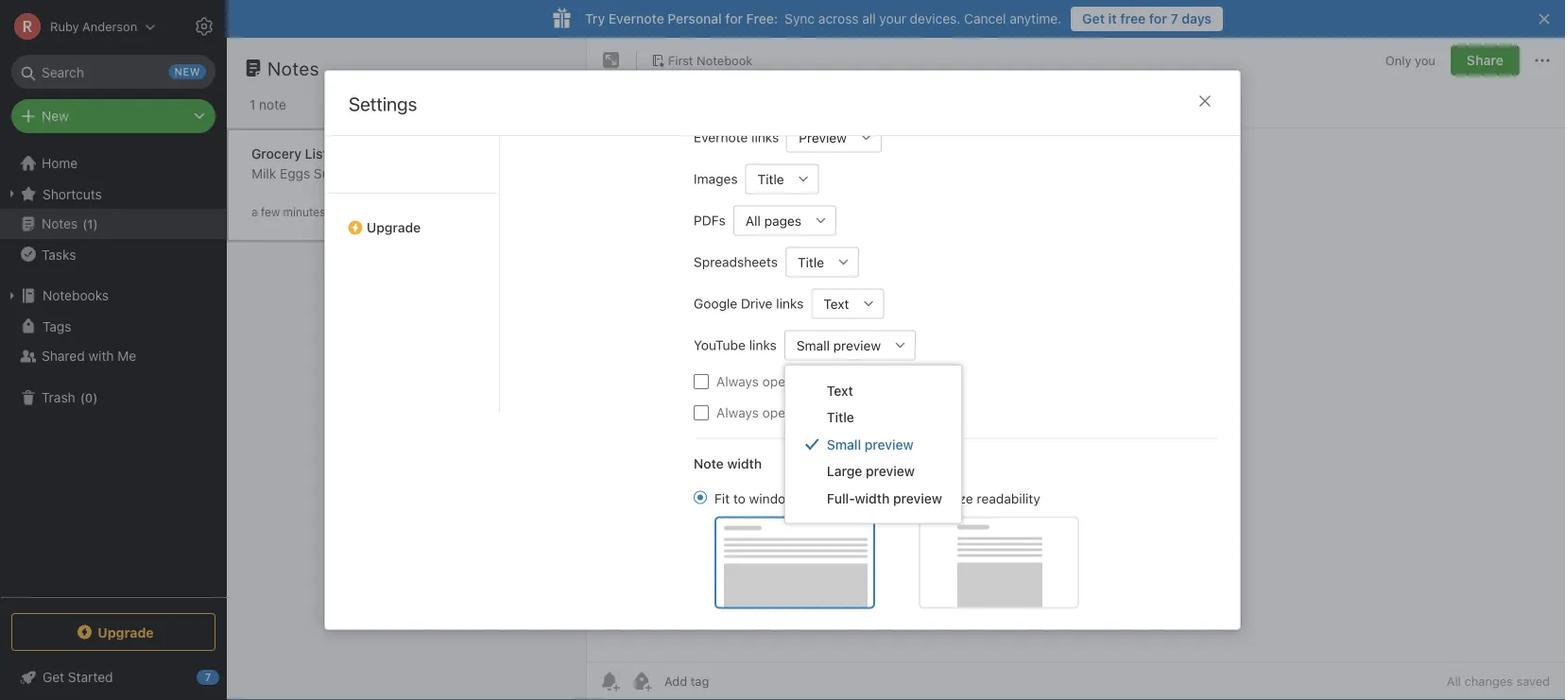 Task type: vqa. For each thing, say whether or not it's contained in the screenshot.


Task type: describe. For each thing, give the bounding box(es) containing it.
links for evernote links
[[751, 130, 779, 146]]

expand notebooks image
[[5, 288, 20, 303]]

trash
[[42, 390, 75, 405]]

few
[[261, 206, 280, 219]]

small preview inside small preview button
[[797, 338, 881, 354]]

get it free for 7 days button
[[1071, 7, 1223, 31]]

width for full-
[[855, 491, 890, 506]]

note list element
[[227, 38, 587, 700]]

readability
[[977, 492, 1040, 507]]

across
[[818, 11, 859, 26]]

1 vertical spatial links
[[776, 296, 804, 312]]

preview
[[799, 130, 847, 146]]

drive
[[741, 296, 773, 312]]

notebooks
[[43, 288, 109, 303]]

youtube
[[694, 338, 746, 354]]

small preview button
[[784, 331, 886, 361]]

0 vertical spatial evernote
[[609, 11, 664, 26]]

window
[[749, 492, 795, 507]]

free:
[[746, 11, 778, 26]]

large preview
[[827, 464, 915, 479]]

expand note image
[[600, 49, 623, 72]]

large
[[827, 464, 862, 479]]

width for note
[[727, 457, 762, 472]]

Choose default view option for Spreadsheets field
[[785, 248, 859, 278]]

shared with me link
[[0, 341, 226, 371]]

title inside dropdown list menu
[[827, 410, 854, 425]]

shortcuts button
[[0, 179, 226, 209]]

you
[[1415, 53, 1436, 67]]

tags
[[43, 318, 71, 334]]

eggs
[[280, 166, 310, 181]]

0 horizontal spatial upgrade button
[[11, 613, 215, 651]]

your
[[879, 11, 906, 26]]

Note Editor text field
[[587, 129, 1565, 662]]

with
[[88, 348, 114, 364]]

Choose default view option for Images field
[[745, 165, 819, 195]]

optimize
[[919, 492, 973, 507]]

try
[[585, 11, 605, 26]]

share
[[1467, 52, 1504, 68]]

all pages
[[746, 213, 801, 229]]

evernote links
[[694, 130, 779, 146]]

notebook
[[697, 53, 753, 67]]

preview inside 'link'
[[893, 491, 942, 506]]

spreadsheets
[[694, 255, 778, 270]]

notes for notes
[[267, 57, 320, 79]]

first
[[668, 53, 693, 67]]

first notebook button
[[645, 47, 759, 74]]

notes for notes ( 1 )
[[42, 216, 78, 232]]

pages
[[764, 213, 801, 229]]

tasks button
[[0, 239, 226, 269]]

preview inside button
[[833, 338, 881, 354]]

( for trash
[[80, 391, 85, 405]]

sugar
[[314, 166, 350, 181]]

youtube links
[[694, 338, 777, 354]]

shortcuts
[[43, 186, 102, 202]]

note width
[[694, 457, 762, 472]]

me
[[117, 348, 136, 364]]

Always open external applications checkbox
[[694, 406, 709, 421]]

) for notes
[[93, 217, 98, 231]]

get
[[1082, 11, 1105, 26]]

tags button
[[0, 311, 226, 341]]

for for 7
[[1149, 11, 1167, 26]]

add a reminder image
[[598, 670, 621, 693]]

option group containing fit to window
[[694, 490, 1079, 610]]

ago
[[329, 206, 349, 219]]

it
[[1108, 11, 1117, 26]]

large preview link
[[785, 458, 961, 485]]

settings
[[349, 93, 417, 115]]

shared with me
[[42, 348, 136, 364]]

close image
[[1194, 90, 1216, 113]]

try evernote personal for free: sync across all your devices. cancel anytime.
[[585, 11, 1062, 26]]

7
[[1171, 11, 1178, 26]]

0
[[85, 391, 93, 405]]

for for free:
[[725, 11, 743, 26]]

new
[[42, 108, 69, 124]]

a
[[251, 206, 258, 219]]

) for trash
[[93, 391, 98, 405]]

saved
[[1516, 674, 1550, 689]]

fit
[[714, 492, 730, 507]]

small preview inside small preview link
[[827, 437, 914, 452]]

files
[[849, 374, 874, 390]]

full-width preview
[[827, 491, 942, 506]]

note window element
[[587, 38, 1565, 700]]

google drive links
[[694, 296, 804, 312]]

Choose default view option for YouTube links field
[[784, 331, 916, 361]]

external for applications
[[797, 406, 845, 421]]

optimize readability
[[919, 492, 1040, 507]]

1 horizontal spatial evernote
[[694, 130, 748, 146]]

devices.
[[910, 11, 961, 26]]

title button for spreadsheets
[[785, 248, 829, 278]]

small preview link
[[785, 431, 961, 458]]

1 horizontal spatial upgrade button
[[325, 193, 499, 243]]

cancel
[[964, 11, 1006, 26]]

new button
[[11, 99, 215, 133]]

text button
[[811, 289, 854, 320]]

preview up large preview link
[[865, 437, 914, 452]]

text link
[[785, 377, 961, 404]]



Task type: locate. For each thing, give the bounding box(es) containing it.
share button
[[1451, 45, 1520, 76]]

tab list
[[524, 0, 679, 412]]

1 vertical spatial 1
[[87, 217, 93, 231]]

always right always open external files option
[[716, 374, 759, 390]]

1
[[250, 97, 256, 112], [87, 217, 93, 231]]

1 horizontal spatial 1
[[250, 97, 256, 112]]

open for always open external applications
[[762, 406, 793, 421]]

title inside field
[[798, 255, 824, 271]]

0 vertical spatial title button
[[745, 165, 789, 195]]

grocery list milk eggs sugar cheese
[[251, 146, 399, 181]]

open
[[762, 374, 793, 390], [762, 406, 793, 421]]

1 external from the top
[[797, 374, 845, 390]]

Fit to window radio
[[694, 492, 707, 505]]

text inside button
[[824, 297, 849, 312]]

small up large
[[827, 437, 861, 452]]

always for always open external applications
[[716, 406, 759, 421]]

upgrade for the left upgrade popup button
[[98, 624, 154, 640]]

text
[[824, 297, 849, 312], [827, 383, 853, 398]]

1 horizontal spatial width
[[855, 491, 890, 506]]

1 horizontal spatial upgrade
[[367, 220, 421, 236]]

pdfs
[[694, 213, 726, 229]]

Search text field
[[25, 55, 202, 89]]

( down "shortcuts"
[[82, 217, 87, 231]]

open down always open external files
[[762, 406, 793, 421]]

0 vertical spatial upgrade
[[367, 220, 421, 236]]

settings image
[[193, 15, 215, 38]]

notes inside note list "element"
[[267, 57, 320, 79]]

small
[[797, 338, 830, 354], [827, 437, 861, 452]]

Choose default view option for PDFs field
[[733, 206, 836, 236]]

days
[[1182, 11, 1212, 26]]

Choose default view option for Evernote links field
[[787, 123, 882, 153]]

1 note
[[250, 97, 286, 112]]

notes ( 1 )
[[42, 216, 98, 232]]

small preview down text button
[[797, 338, 881, 354]]

1 vertical spatial all
[[1447, 674, 1461, 689]]

width inside 'link'
[[855, 491, 890, 506]]

title up 'all pages' button at the top of the page
[[758, 172, 784, 187]]

None search field
[[25, 55, 202, 89]]

0 vertical spatial width
[[727, 457, 762, 472]]

1 left note
[[250, 97, 256, 112]]

upgrade for right upgrade popup button
[[367, 220, 421, 236]]

sync
[[785, 11, 815, 26]]

first notebook
[[668, 53, 753, 67]]

title for images
[[758, 172, 784, 187]]

tree containing home
[[0, 148, 227, 596]]

2 vertical spatial links
[[749, 338, 777, 354]]

1 horizontal spatial title
[[798, 255, 824, 271]]

title link
[[785, 404, 961, 431]]

only
[[1385, 53, 1412, 67]]

external up always open external applications on the bottom of page
[[797, 374, 845, 390]]

0 horizontal spatial upgrade
[[98, 624, 154, 640]]

width up 'to'
[[727, 457, 762, 472]]

notes inside 'tree'
[[42, 216, 78, 232]]

1 inside note list "element"
[[250, 97, 256, 112]]

2 open from the top
[[762, 406, 793, 421]]

0 vertical spatial all
[[746, 213, 761, 229]]

always right always open external applications "checkbox"
[[716, 406, 759, 421]]

fit to window
[[714, 492, 795, 507]]

title down files
[[827, 410, 854, 425]]

evernote up images
[[694, 130, 748, 146]]

trash ( 0 )
[[42, 390, 98, 405]]

0 vertical spatial notes
[[267, 57, 320, 79]]

1 vertical spatial upgrade button
[[11, 613, 215, 651]]

home
[[42, 155, 78, 171]]

1 ) from the top
[[93, 217, 98, 231]]

all inside button
[[746, 213, 761, 229]]

get it free for 7 days
[[1082, 11, 1212, 26]]

always for always open external files
[[716, 374, 759, 390]]

1 inside notes ( 1 )
[[87, 217, 93, 231]]

0 horizontal spatial notes
[[42, 216, 78, 232]]

( right trash
[[80, 391, 85, 405]]

small up always open external files
[[797, 338, 830, 354]]

note
[[694, 457, 724, 472]]

text inside dropdown list menu
[[827, 383, 853, 398]]

cheese
[[353, 166, 399, 181]]

1 horizontal spatial notes
[[267, 57, 320, 79]]

1 vertical spatial notes
[[42, 216, 78, 232]]

preview up full-width preview
[[866, 464, 915, 479]]

0 vertical spatial small preview
[[797, 338, 881, 354]]

) right trash
[[93, 391, 98, 405]]

small preview
[[797, 338, 881, 354], [827, 437, 914, 452]]

) down shortcuts button
[[93, 217, 98, 231]]

upgrade button
[[325, 193, 499, 243], [11, 613, 215, 651]]

1 vertical spatial title button
[[785, 248, 829, 278]]

0 horizontal spatial 1
[[87, 217, 93, 231]]

only you
[[1385, 53, 1436, 67]]

applications
[[849, 406, 923, 421]]

0 vertical spatial small
[[797, 338, 830, 354]]

2 always from the top
[[716, 406, 759, 421]]

2 external from the top
[[797, 406, 845, 421]]

0 vertical spatial text
[[824, 297, 849, 312]]

small inside button
[[797, 338, 830, 354]]

title button
[[745, 165, 789, 195], [785, 248, 829, 278]]

open for always open external files
[[762, 374, 793, 390]]

(
[[82, 217, 87, 231], [80, 391, 85, 405]]

title button for images
[[745, 165, 789, 195]]

small inside dropdown list menu
[[827, 437, 861, 452]]

changes
[[1465, 674, 1513, 689]]

notebooks link
[[0, 281, 226, 311]]

1 vertical spatial external
[[797, 406, 845, 421]]

all
[[746, 213, 761, 229], [1447, 674, 1461, 689]]

0 vertical spatial open
[[762, 374, 793, 390]]

all pages button
[[733, 206, 806, 236]]

external down always open external files
[[797, 406, 845, 421]]

text up always open external applications on the bottom of page
[[827, 383, 853, 398]]

title
[[758, 172, 784, 187], [798, 255, 824, 271], [827, 410, 854, 425]]

title button down all pages field
[[785, 248, 829, 278]]

evernote right try
[[609, 11, 664, 26]]

add tag image
[[630, 670, 653, 693]]

free
[[1120, 11, 1146, 26]]

notes up tasks
[[42, 216, 78, 232]]

Optimize readability radio
[[898, 492, 911, 505]]

( for notes
[[82, 217, 87, 231]]

1 vertical spatial )
[[93, 391, 98, 405]]

0 horizontal spatial for
[[725, 11, 743, 26]]

0 horizontal spatial title
[[758, 172, 784, 187]]

anytime.
[[1010, 11, 1062, 26]]

dropdown list menu
[[785, 377, 961, 512]]

preview button
[[787, 123, 851, 153]]

1 down "shortcuts"
[[87, 217, 93, 231]]

1 vertical spatial upgrade
[[98, 624, 154, 640]]

shared
[[42, 348, 85, 364]]

0 vertical spatial 1
[[250, 97, 256, 112]]

all for all pages
[[746, 213, 761, 229]]

google
[[694, 296, 737, 312]]

width down large preview link
[[855, 491, 890, 506]]

0 vertical spatial title
[[758, 172, 784, 187]]

1 vertical spatial small
[[827, 437, 861, 452]]

Always open external files checkbox
[[694, 375, 709, 390]]

title button up 'all pages' button at the top of the page
[[745, 165, 789, 195]]

evernote
[[609, 11, 664, 26], [694, 130, 748, 146]]

option group
[[694, 490, 1079, 610]]

links for youtube links
[[749, 338, 777, 354]]

1 vertical spatial evernote
[[694, 130, 748, 146]]

1 vertical spatial title
[[798, 255, 824, 271]]

Choose default view option for Google Drive links field
[[811, 289, 884, 320]]

1 vertical spatial always
[[716, 406, 759, 421]]

personal
[[668, 11, 722, 26]]

links down drive at the left of page
[[749, 338, 777, 354]]

1 vertical spatial small preview
[[827, 437, 914, 452]]

full-width preview link
[[785, 485, 961, 512]]

2 horizontal spatial title
[[827, 410, 854, 425]]

links right drive at the left of page
[[776, 296, 804, 312]]

0 vertical spatial external
[[797, 374, 845, 390]]

upgrade
[[367, 220, 421, 236], [98, 624, 154, 640]]

all
[[862, 11, 876, 26]]

text up small preview button
[[824, 297, 849, 312]]

full-
[[827, 491, 855, 506]]

list
[[305, 146, 328, 162]]

1 horizontal spatial all
[[1447, 674, 1461, 689]]

preview down large preview link
[[893, 491, 942, 506]]

1 vertical spatial open
[[762, 406, 793, 421]]

to
[[733, 492, 746, 507]]

preview
[[833, 338, 881, 354], [865, 437, 914, 452], [866, 464, 915, 479], [893, 491, 942, 506]]

always open external applications
[[716, 406, 923, 421]]

all for all changes saved
[[1447, 674, 1461, 689]]

2 for from the left
[[1149, 11, 1167, 26]]

small preview up the large preview
[[827, 437, 914, 452]]

1 vertical spatial (
[[80, 391, 85, 405]]

home link
[[0, 148, 227, 179]]

1 open from the top
[[762, 374, 793, 390]]

for inside button
[[1149, 11, 1167, 26]]

note
[[259, 97, 286, 112]]

always
[[716, 374, 759, 390], [716, 406, 759, 421]]

2 ) from the top
[[93, 391, 98, 405]]

) inside the trash ( 0 )
[[93, 391, 98, 405]]

) inside notes ( 1 )
[[93, 217, 98, 231]]

1 vertical spatial text
[[827, 383, 853, 398]]

0 vertical spatial upgrade button
[[325, 193, 499, 243]]

title for spreadsheets
[[798, 255, 824, 271]]

notes up note
[[267, 57, 320, 79]]

1 horizontal spatial for
[[1149, 11, 1167, 26]]

for left free:
[[725, 11, 743, 26]]

( inside notes ( 1 )
[[82, 217, 87, 231]]

( inside the trash ( 0 )
[[80, 391, 85, 405]]

0 horizontal spatial width
[[727, 457, 762, 472]]

links
[[751, 130, 779, 146], [776, 296, 804, 312], [749, 338, 777, 354]]

1 vertical spatial width
[[855, 491, 890, 506]]

external
[[797, 374, 845, 390], [797, 406, 845, 421]]

title up text button
[[798, 255, 824, 271]]

0 horizontal spatial all
[[746, 213, 761, 229]]

title inside 'choose default view option for images' "field"
[[758, 172, 784, 187]]

milk
[[251, 166, 276, 181]]

preview up files
[[833, 338, 881, 354]]

tree
[[0, 148, 227, 596]]

minutes
[[283, 206, 326, 219]]

all left changes
[[1447, 674, 1461, 689]]

1 always from the top
[[716, 374, 759, 390]]

always open external files
[[716, 374, 874, 390]]

open up always open external applications on the bottom of page
[[762, 374, 793, 390]]

a few minutes ago
[[251, 206, 349, 219]]

2 vertical spatial title
[[827, 410, 854, 425]]

1 for from the left
[[725, 11, 743, 26]]

all changes saved
[[1447, 674, 1550, 689]]

0 vertical spatial always
[[716, 374, 759, 390]]

for left 7
[[1149, 11, 1167, 26]]

0 horizontal spatial evernote
[[609, 11, 664, 26]]

for
[[725, 11, 743, 26], [1149, 11, 1167, 26]]

external for files
[[797, 374, 845, 390]]

0 vertical spatial )
[[93, 217, 98, 231]]

0 vertical spatial links
[[751, 130, 779, 146]]

images
[[694, 172, 738, 187]]

all left pages
[[746, 213, 761, 229]]

grocery
[[251, 146, 302, 162]]

0 vertical spatial (
[[82, 217, 87, 231]]

links up 'choose default view option for images' "field"
[[751, 130, 779, 146]]

all inside note window element
[[1447, 674, 1461, 689]]

notes
[[267, 57, 320, 79], [42, 216, 78, 232]]



